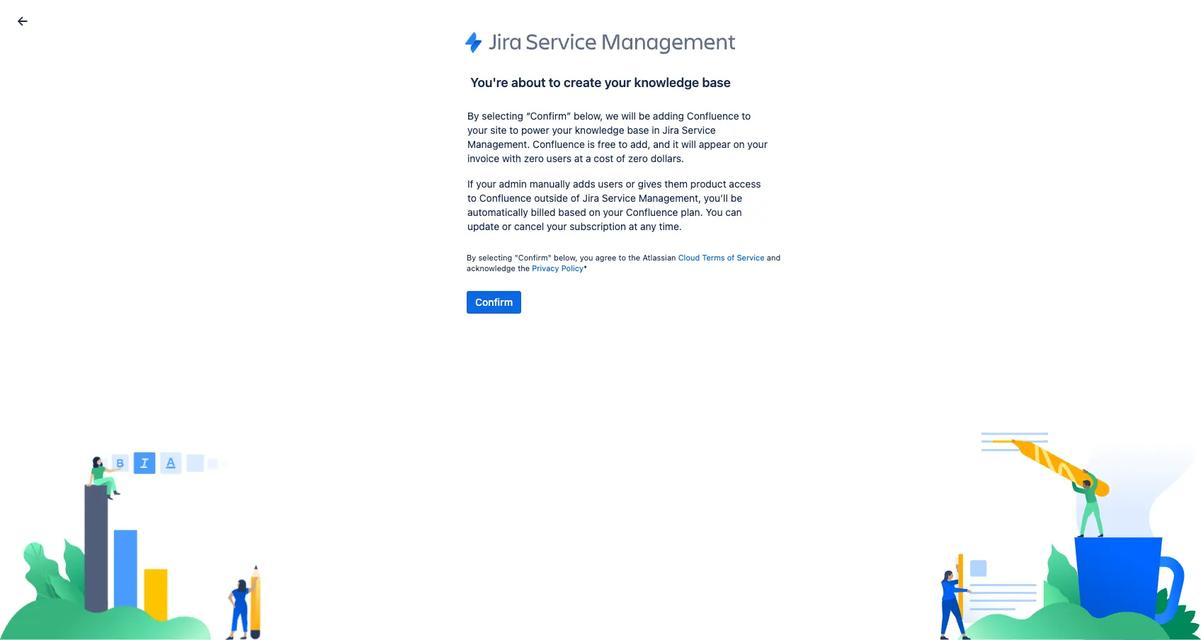 Task type: locate. For each thing, give the bounding box(es) containing it.
demo
[[1073, 617, 1099, 629]]

from demo service project, select invite team
[[1015, 424, 1171, 451]]

add your teammates to join you as agents.
[[1015, 464, 1172, 490]]

2 group from the top
[[6, 511, 164, 609]]

add for add shortcut
[[37, 486, 55, 498]]

add inside add shortcut button
[[37, 486, 55, 498]]

1 horizontal spatial add
[[1015, 464, 1033, 476]]

project
[[37, 526, 69, 538]]

group
[[6, 152, 164, 613], [6, 511, 164, 609]]

remove demo activities
[[1033, 617, 1144, 629]]

1 group from the top
[[6, 152, 164, 613]]

add left shortcut
[[37, 486, 55, 498]]

shortcuts group
[[6, 449, 164, 511]]

demo
[[1041, 424, 1068, 437]]

Search field
[[933, 8, 1074, 31]]

to
[[1112, 464, 1121, 476]]

add shortcut button
[[6, 478, 164, 507]]

agents.
[[1015, 478, 1049, 490]]

add up agents.
[[1015, 464, 1033, 476]]

add
[[1015, 464, 1033, 476], [37, 486, 55, 498]]

from
[[1015, 424, 1038, 437]]

0 horizontal spatial add
[[37, 486, 55, 498]]

you
[[1143, 464, 1159, 476]]

managed
[[94, 612, 131, 623]]

dialog
[[0, 0, 1202, 641]]

1 vertical spatial add
[[37, 486, 55, 498]]

a
[[46, 612, 51, 623]]

banner
[[0, 0, 1202, 40]]

project settings
[[37, 526, 109, 538]]

0 vertical spatial add
[[1015, 464, 1033, 476]]

close drawer image
[[14, 13, 31, 30]]

select
[[1144, 424, 1171, 437]]

in
[[37, 612, 44, 623]]

channels & people group
[[6, 334, 164, 453]]

feedback
[[60, 584, 102, 596]]

as
[[1162, 464, 1172, 476]]

add shortcut
[[37, 486, 96, 498]]

invite
[[1015, 439, 1042, 451]]

settings
[[72, 526, 109, 538]]

need
[[1122, 606, 1147, 618]]

give
[[37, 584, 57, 596]]

add inside add your teammates to join you as agents.
[[1015, 464, 1033, 476]]

you're in a company-managed project
[[9, 612, 161, 623]]



Task type: vqa. For each thing, say whether or not it's contained in the screenshot.
the leftmost ADD
yes



Task type: describe. For each thing, give the bounding box(es) containing it.
customer notification logs
[[37, 555, 157, 567]]

activities
[[1102, 617, 1144, 629]]

customer
[[37, 555, 82, 567]]

give feedback button
[[6, 576, 164, 605]]

help?
[[1150, 606, 1175, 618]]

group containing add shortcut
[[6, 152, 164, 613]]

need help?
[[1122, 606, 1175, 618]]

customer notification logs link
[[6, 548, 164, 576]]

primary element
[[9, 0, 933, 39]]

you're
[[9, 612, 34, 623]]

add for add your teammates to join you as agents.
[[1015, 464, 1033, 476]]

remove demo activities button
[[1031, 612, 1145, 635]]

service
[[1070, 424, 1103, 437]]

need help? image
[[1102, 604, 1119, 621]]

project
[[133, 612, 161, 623]]

logs
[[138, 555, 157, 567]]

your
[[1036, 464, 1056, 476]]

teammates
[[1059, 464, 1109, 476]]

remove
[[1033, 617, 1070, 629]]

project settings link
[[6, 517, 164, 548]]

team
[[1044, 439, 1069, 451]]

give feedback
[[37, 584, 102, 596]]

company-
[[53, 612, 94, 623]]

group containing project settings
[[6, 511, 164, 609]]

shortcut
[[58, 486, 96, 498]]

need help? button
[[1090, 598, 1188, 626]]

join
[[1124, 464, 1140, 476]]

notification
[[84, 555, 135, 567]]

project,
[[1106, 424, 1141, 437]]



